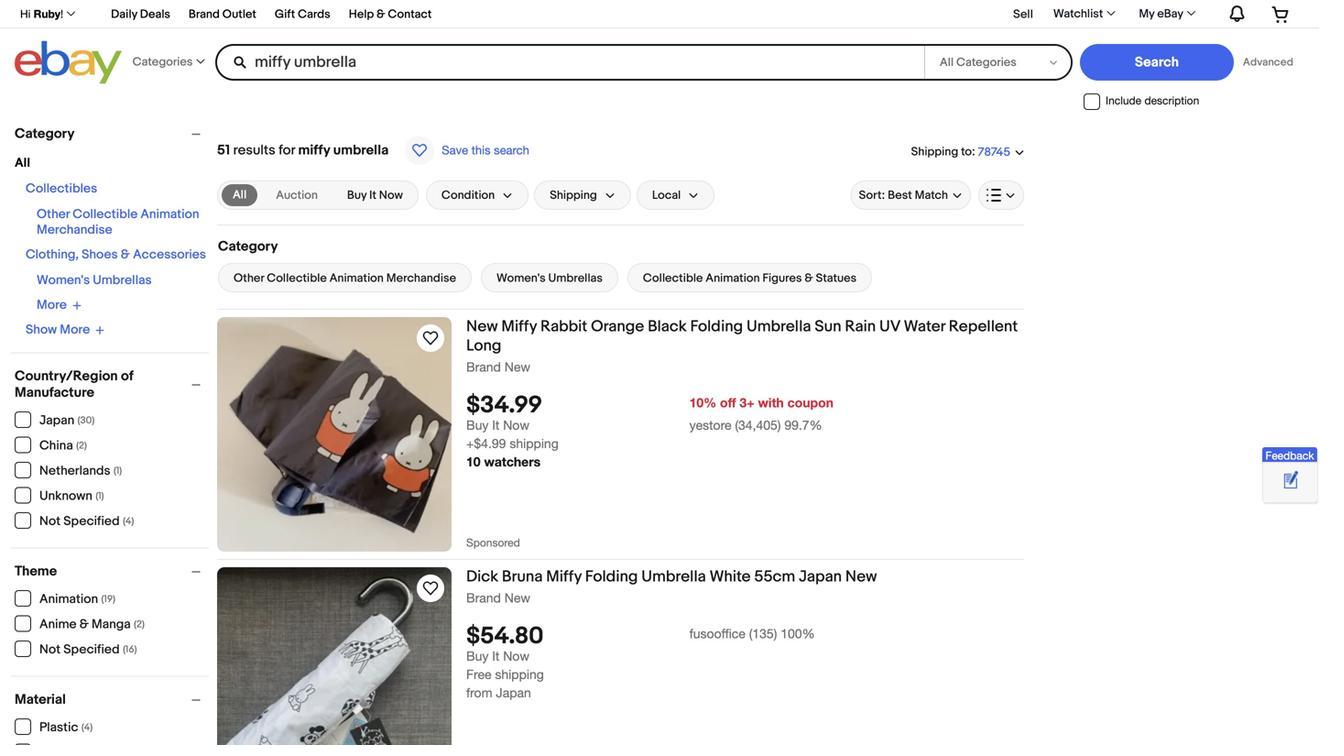 Task type: describe. For each thing, give the bounding box(es) containing it.
to
[[962, 145, 973, 159]]

animation inside collectible animation figures & statues link
[[706, 271, 760, 286]]

collectible animation figures & statues
[[643, 271, 857, 286]]

condition button
[[426, 181, 529, 210]]

shipping for shipping
[[550, 188, 597, 202]]

dick bruna miffy folding umbrella white 55cm japan new image
[[217, 567, 452, 745]]

black
[[648, 317, 687, 336]]

collectibles link
[[26, 181, 97, 197]]

my
[[1140, 7, 1155, 21]]

fusooffice (135) 100% buy it now free shipping from japan
[[467, 626, 815, 700]]

brand inside 'account' navigation
[[189, 7, 220, 22]]

best
[[888, 188, 913, 202]]

1 horizontal spatial all
[[233, 188, 247, 202]]

help & contact
[[349, 7, 432, 22]]

1 horizontal spatial women's
[[497, 271, 546, 286]]

help
[[349, 7, 374, 22]]

daily deals
[[111, 7, 170, 22]]

1 horizontal spatial category
[[218, 238, 278, 255]]

repellent
[[949, 317, 1019, 336]]

of
[[121, 368, 133, 385]]

new right 55cm
[[846, 567, 878, 587]]

(1) for netherlands
[[114, 465, 122, 477]]

watch new miffy rabbit orange black folding umbrella sun rain uv water repellent long image
[[420, 327, 442, 349]]

auction link
[[265, 184, 329, 206]]

not specified (4)
[[39, 514, 134, 529]]

with
[[759, 395, 784, 410]]

material
[[15, 692, 66, 708]]

plastic
[[39, 720, 78, 736]]

uv
[[880, 317, 901, 336]]

specified for not specified (16)
[[63, 642, 120, 658]]

shipping inside yestore (34,405) 99.7% +$4.99 shipping 10 watchers
[[510, 436, 559, 451]]

78745
[[979, 145, 1011, 159]]

(19)
[[101, 594, 115, 605]]

miffy
[[298, 142, 330, 159]]

other collectible animation merchandise for clothing,
[[37, 207, 199, 238]]

$54.80
[[467, 623, 544, 651]]

:
[[973, 145, 976, 159]]

deals
[[140, 7, 170, 22]]

collectible animation figures & statues link
[[628, 263, 873, 292]]

1 horizontal spatial umbrellas
[[549, 271, 603, 286]]

0 horizontal spatial umbrellas
[[93, 273, 152, 288]]

results
[[233, 142, 276, 159]]

brand inside 'dick bruna miffy folding umbrella white 55cm japan new brand new'
[[467, 590, 501, 605]]

brand outlet
[[189, 7, 257, 22]]

new miffy rabbit orange black folding umbrella sun rain uv water repellent long brand new
[[467, 317, 1019, 374]]

10%
[[690, 395, 717, 410]]

100%
[[781, 626, 815, 641]]

japan inside fusooffice (135) 100% buy it now free shipping from japan
[[496, 685, 531, 700]]

free
[[467, 667, 492, 682]]

new miffy rabbit orange black folding umbrella sun rain uv water repellent long heading
[[467, 317, 1019, 356]]

local
[[652, 188, 681, 202]]

show
[[26, 322, 57, 338]]

account navigation
[[10, 0, 1305, 28]]

netherlands
[[39, 463, 111, 479]]

country/region of manufacture
[[15, 368, 133, 401]]

include
[[1106, 94, 1142, 107]]

2 horizontal spatial collectible
[[643, 271, 703, 286]]

coupon
[[788, 395, 834, 410]]

sell link
[[1006, 7, 1042, 21]]

yestore (34,405) 99.7% +$4.99 shipping 10 watchers
[[467, 418, 823, 470]]

gift cards
[[275, 7, 331, 22]]

white
[[710, 567, 751, 587]]

animation (19)
[[39, 592, 115, 607]]

yestore
[[690, 418, 732, 433]]

clothing, shoes & accessories
[[26, 247, 206, 263]]

new down bruna
[[505, 590, 531, 605]]

sort: best match button
[[851, 181, 972, 210]]

save this search
[[442, 143, 530, 157]]

material button
[[15, 692, 209, 708]]

buy inside buy it now link
[[347, 188, 367, 202]]

0 vertical spatial all
[[15, 155, 30, 171]]

feedback
[[1266, 449, 1315, 462]]

1 horizontal spatial women's umbrellas link
[[481, 263, 619, 292]]

it inside fusooffice (135) 100% buy it now free shipping from japan
[[492, 649, 500, 664]]

save
[[442, 143, 469, 157]]

0 horizontal spatial women's umbrellas
[[37, 273, 152, 288]]

sort:
[[859, 188, 886, 202]]

0 horizontal spatial women's umbrellas link
[[37, 273, 152, 288]]

!
[[61, 7, 63, 20]]

dick
[[467, 567, 499, 587]]

daily
[[111, 7, 137, 22]]

(30)
[[78, 415, 95, 427]]

accessories
[[133, 247, 206, 263]]

buy it now
[[347, 188, 403, 202]]

all link
[[222, 184, 258, 206]]

(4) inside not specified (4)
[[123, 516, 134, 528]]

shipping button
[[535, 181, 631, 210]]

country/region
[[15, 368, 118, 385]]

other collectible animation merchandise link for clothing,
[[37, 207, 199, 238]]

new up $34.99
[[505, 359, 531, 374]]

unknown (1)
[[39, 489, 104, 504]]

this
[[472, 143, 491, 157]]

search
[[494, 143, 530, 157]]

& inside 'account' navigation
[[377, 7, 386, 22]]

japan (30)
[[39, 413, 95, 429]]

off
[[721, 395, 737, 410]]

folding inside new miffy rabbit orange black folding umbrella sun rain uv water repellent long brand new
[[691, 317, 744, 336]]

(2) inside anime & manga (2)
[[134, 619, 145, 631]]

notifications image
[[1226, 5, 1248, 23]]

10% off 3+ with coupon buy it now
[[467, 395, 834, 433]]

cards
[[298, 7, 331, 22]]

save this search button
[[400, 135, 535, 166]]

buy inside 10% off 3+ with coupon buy it now
[[467, 418, 489, 433]]

statues
[[816, 271, 857, 286]]

china
[[39, 438, 73, 454]]

gift cards link
[[275, 5, 331, 26]]

3+
[[740, 395, 755, 410]]

local button
[[637, 181, 715, 210]]

help & contact link
[[349, 5, 432, 26]]



Task type: vqa. For each thing, say whether or not it's contained in the screenshot.
PAYPAL IMAGE
no



Task type: locate. For each thing, give the bounding box(es) containing it.
0 vertical spatial umbrella
[[747, 317, 812, 336]]

ebay home image
[[15, 40, 122, 84]]

(1)
[[114, 465, 122, 477], [96, 490, 104, 502]]

1 horizontal spatial collectible
[[267, 271, 327, 286]]

water
[[904, 317, 946, 336]]

(16)
[[123, 644, 137, 656]]

0 vertical spatial folding
[[691, 317, 744, 336]]

more up show more
[[37, 297, 67, 313]]

1 horizontal spatial (4)
[[123, 516, 134, 528]]

theme button
[[15, 563, 209, 580]]

1 vertical spatial shipping
[[550, 188, 597, 202]]

1 vertical spatial category
[[218, 238, 278, 255]]

(2)
[[76, 440, 87, 452], [134, 619, 145, 631]]

women's umbrellas up rabbit on the top left of the page
[[497, 271, 603, 286]]

women's umbrellas link down "shoes"
[[37, 273, 152, 288]]

shipping
[[510, 436, 559, 451], [495, 667, 544, 682]]

other collectible animation merchandise link up clothing, shoes & accessories on the top of the page
[[37, 207, 199, 238]]

my ebay link
[[1130, 3, 1204, 25]]

from
[[467, 685, 493, 700]]

manufacture
[[15, 385, 94, 401]]

1 vertical spatial miffy
[[547, 567, 582, 587]]

bruna
[[502, 567, 543, 587]]

more down more button
[[60, 322, 90, 338]]

0 horizontal spatial japan
[[39, 413, 74, 429]]

listing options selector. list view selected. image
[[987, 188, 1017, 203]]

collectible up 'black'
[[643, 271, 703, 286]]

shipping for shipping to : 78745
[[912, 145, 959, 159]]

specified down anime & manga (2)
[[63, 642, 120, 658]]

1 vertical spatial other collectible animation merchandise
[[234, 271, 456, 286]]

women's umbrellas down "shoes"
[[37, 273, 152, 288]]

buy down the umbrella at the left top of the page
[[347, 188, 367, 202]]

rabbit
[[541, 317, 588, 336]]

1 vertical spatial all
[[233, 188, 247, 202]]

figures
[[763, 271, 803, 286]]

2 vertical spatial now
[[503, 649, 530, 664]]

& right the help
[[377, 7, 386, 22]]

1 not from the top
[[39, 514, 61, 529]]

merchandise up the clothing,
[[37, 222, 112, 238]]

new right watch new miffy rabbit orange black folding umbrella sun rain uv water repellent long image
[[467, 317, 498, 336]]

0 horizontal spatial folding
[[586, 567, 638, 587]]

0 vertical spatial merchandise
[[37, 222, 112, 238]]

category down all link
[[218, 238, 278, 255]]

2 vertical spatial brand
[[467, 590, 501, 605]]

now down the umbrella at the left top of the page
[[379, 188, 403, 202]]

1 vertical spatial umbrella
[[642, 567, 707, 587]]

now inside fusooffice (135) 100% buy it now free shipping from japan
[[503, 649, 530, 664]]

0 vertical spatial japan
[[39, 413, 74, 429]]

other collectible animation merchandise down buy it now
[[234, 271, 456, 286]]

merchandise for women's
[[387, 271, 456, 286]]

china (2)
[[39, 438, 87, 454]]

umbrella inside 'dick bruna miffy folding umbrella white 55cm japan new brand new'
[[642, 567, 707, 587]]

folding right 'black'
[[691, 317, 744, 336]]

1 vertical spatial japan
[[799, 567, 842, 587]]

gift
[[275, 7, 295, 22]]

All selected text field
[[233, 187, 247, 203]]

Search for anything text field
[[218, 46, 922, 79]]

shipping to : 78745
[[912, 145, 1011, 159]]

it
[[370, 188, 377, 202], [492, 418, 500, 433], [492, 649, 500, 664]]

other collectible animation merchandise link for women's
[[218, 263, 472, 292]]

other collectible animation merchandise up clothing, shoes & accessories on the top of the page
[[37, 207, 199, 238]]

0 horizontal spatial merchandise
[[37, 222, 112, 238]]

japan right 55cm
[[799, 567, 842, 587]]

0 horizontal spatial umbrella
[[642, 567, 707, 587]]

hi
[[20, 7, 31, 20]]

all up collectibles
[[15, 155, 30, 171]]

shipping inside dropdown button
[[550, 188, 597, 202]]

not down unknown
[[39, 514, 61, 529]]

1 vertical spatial it
[[492, 418, 500, 433]]

dick bruna miffy folding umbrella white 55cm japan new link
[[467, 567, 1025, 590]]

2 specified from the top
[[63, 642, 120, 658]]

umbrella
[[333, 142, 389, 159]]

(4) up theme dropdown button
[[123, 516, 134, 528]]

advanced
[[1244, 56, 1294, 69]]

women's umbrellas link up rabbit on the top left of the page
[[481, 263, 619, 292]]

(135)
[[750, 626, 778, 641]]

0 horizontal spatial collectible
[[73, 207, 138, 222]]

1 vertical spatial (2)
[[134, 619, 145, 631]]

0 horizontal spatial other collectible animation merchandise
[[37, 207, 199, 238]]

dick bruna miffy folding umbrella white 55cm japan new brand new
[[467, 567, 878, 605]]

0 vertical spatial shipping
[[912, 145, 959, 159]]

(1) inside netherlands (1)
[[114, 465, 122, 477]]

brand inside new miffy rabbit orange black folding umbrella sun rain uv water repellent long brand new
[[467, 359, 501, 374]]

99.7%
[[785, 418, 823, 433]]

0 vertical spatial other collectible animation merchandise link
[[37, 207, 199, 238]]

theme
[[15, 563, 57, 580]]

0 vertical spatial now
[[379, 188, 403, 202]]

0 vertical spatial other collectible animation merchandise
[[37, 207, 199, 238]]

brand
[[189, 7, 220, 22], [467, 359, 501, 374], [467, 590, 501, 605]]

animation down buy it now
[[330, 271, 384, 286]]

& right "shoes"
[[121, 247, 130, 263]]

0 horizontal spatial women's
[[37, 273, 90, 288]]

1 vertical spatial shipping
[[495, 667, 544, 682]]

1 vertical spatial (1)
[[96, 490, 104, 502]]

manga
[[92, 617, 131, 632]]

collectible inside other collectible animation merchandise
[[73, 207, 138, 222]]

anime & manga (2)
[[39, 617, 145, 632]]

ruby
[[34, 7, 61, 20]]

brand down the long
[[467, 359, 501, 374]]

(1) inside unknown (1)
[[96, 490, 104, 502]]

collectible for clothing,
[[73, 207, 138, 222]]

shipping inside "shipping to : 78745"
[[912, 145, 959, 159]]

umbrellas down clothing, shoes & accessories on the top of the page
[[93, 273, 152, 288]]

women's up more button
[[37, 273, 90, 288]]

animation inside other collectible animation merchandise
[[141, 207, 199, 222]]

+$4.99
[[467, 436, 506, 451]]

0 horizontal spatial other
[[37, 207, 70, 222]]

1 horizontal spatial miffy
[[547, 567, 582, 587]]

1 horizontal spatial other collectible animation merchandise
[[234, 271, 456, 286]]

sell
[[1014, 7, 1034, 21]]

0 vertical spatial category
[[15, 126, 75, 142]]

other collectible animation merchandise link
[[37, 207, 199, 238], [218, 263, 472, 292]]

collectible for women's
[[267, 271, 327, 286]]

0 vertical spatial shipping
[[510, 436, 559, 451]]

shipping down $54.80
[[495, 667, 544, 682]]

1 vertical spatial other collectible animation merchandise link
[[218, 263, 472, 292]]

banner
[[10, 0, 1305, 89]]

miffy inside new miffy rabbit orange black folding umbrella sun rain uv water repellent long brand new
[[502, 317, 537, 336]]

animation
[[141, 207, 199, 222], [330, 271, 384, 286], [706, 271, 760, 286], [39, 592, 98, 607]]

plastic (4)
[[39, 720, 93, 736]]

animation up 'anime'
[[39, 592, 98, 607]]

1 horizontal spatial other collectible animation merchandise link
[[218, 263, 472, 292]]

condition
[[442, 188, 495, 202]]

0 vertical spatial (2)
[[76, 440, 87, 452]]

1 vertical spatial brand
[[467, 359, 501, 374]]

buy it now link
[[336, 184, 414, 206]]

2 vertical spatial japan
[[496, 685, 531, 700]]

umbrella left the white
[[642, 567, 707, 587]]

it down the umbrella at the left top of the page
[[370, 188, 377, 202]]

0 vertical spatial brand
[[189, 7, 220, 22]]

main content containing $34.99
[[217, 116, 1025, 745]]

miffy inside 'dick bruna miffy folding umbrella white 55cm japan new brand new'
[[547, 567, 582, 587]]

1 vertical spatial (4)
[[81, 722, 93, 734]]

None submit
[[1081, 44, 1235, 81]]

category
[[15, 126, 75, 142], [218, 238, 278, 255]]

it up +$4.99
[[492, 418, 500, 433]]

buy up +$4.99
[[467, 418, 489, 433]]

1 vertical spatial folding
[[586, 567, 638, 587]]

other for women's
[[234, 271, 264, 286]]

category up collectibles
[[15, 126, 75, 142]]

miffy right bruna
[[547, 567, 582, 587]]

10
[[467, 454, 481, 470]]

0 vertical spatial more
[[37, 297, 67, 313]]

0 vertical spatial miffy
[[502, 317, 537, 336]]

0 vertical spatial not
[[39, 514, 61, 529]]

your shopping cart image
[[1271, 4, 1292, 23]]

show more button
[[26, 322, 105, 338]]

1 vertical spatial merchandise
[[387, 271, 456, 286]]

categories button
[[127, 43, 210, 82]]

ebay
[[1158, 7, 1184, 21]]

japan inside 'dick bruna miffy folding umbrella white 55cm japan new brand new'
[[799, 567, 842, 587]]

0 horizontal spatial (1)
[[96, 490, 104, 502]]

other collectible animation merchandise
[[37, 207, 199, 238], [234, 271, 456, 286]]

(4) right the plastic
[[81, 722, 93, 734]]

0 horizontal spatial shipping
[[550, 188, 597, 202]]

brand outlet link
[[189, 5, 257, 26]]

new miffy rabbit orange black folding umbrella sun rain uv water repellent long link
[[467, 317, 1025, 359]]

(2) inside china (2)
[[76, 440, 87, 452]]

(2) up "(16)"
[[134, 619, 145, 631]]

not down 'anime'
[[39, 642, 61, 658]]

1 horizontal spatial women's umbrellas
[[497, 271, 603, 286]]

umbrellas up rabbit on the top left of the page
[[549, 271, 603, 286]]

women's umbrellas link
[[481, 263, 619, 292], [37, 273, 152, 288]]

1 horizontal spatial (1)
[[114, 465, 122, 477]]

more
[[37, 297, 67, 313], [60, 322, 90, 338]]

long
[[467, 336, 502, 356]]

umbrella inside new miffy rabbit orange black folding umbrella sun rain uv water repellent long brand new
[[747, 317, 812, 336]]

watch dick bruna miffy folding umbrella white 55cm japan new image
[[420, 577, 442, 599]]

folding right bruna
[[586, 567, 638, 587]]

0 horizontal spatial (2)
[[76, 440, 87, 452]]

2 horizontal spatial japan
[[799, 567, 842, 587]]

japan right from
[[496, 685, 531, 700]]

0 vertical spatial other
[[37, 207, 70, 222]]

specified for not specified (4)
[[63, 514, 120, 529]]

1 vertical spatial specified
[[63, 642, 120, 658]]

specified
[[63, 514, 120, 529], [63, 642, 120, 658]]

1 vertical spatial other
[[234, 271, 264, 286]]

japan
[[39, 413, 74, 429], [799, 567, 842, 587], [496, 685, 531, 700]]

(1) right netherlands
[[114, 465, 122, 477]]

2 vertical spatial it
[[492, 649, 500, 664]]

buy inside fusooffice (135) 100% buy it now free shipping from japan
[[467, 649, 489, 664]]

new miffy rabbit orange black folding umbrella sun rain uv water repellent long image
[[217, 317, 452, 552]]

1 horizontal spatial merchandise
[[387, 271, 456, 286]]

buy up the free
[[467, 649, 489, 664]]

0 horizontal spatial category
[[15, 126, 75, 142]]

1 vertical spatial not
[[39, 642, 61, 658]]

not for not specified (16)
[[39, 642, 61, 658]]

watchlist link
[[1044, 3, 1124, 25]]

more button
[[37, 297, 82, 313]]

shoes
[[82, 247, 118, 263]]

unknown
[[39, 489, 93, 504]]

main content
[[217, 116, 1025, 745]]

now down bruna
[[503, 649, 530, 664]]

(1) for unknown
[[96, 490, 104, 502]]

sort: best match
[[859, 188, 949, 202]]

merchandise up watch new miffy rabbit orange black folding umbrella sun rain uv water repellent long image
[[387, 271, 456, 286]]

animation left figures
[[706, 271, 760, 286]]

1 horizontal spatial other
[[234, 271, 264, 286]]

1 horizontal spatial folding
[[691, 317, 744, 336]]

merchandise for clothing,
[[37, 222, 112, 238]]

1 specified from the top
[[63, 514, 120, 529]]

1 vertical spatial more
[[60, 322, 90, 338]]

& right figures
[[805, 271, 814, 286]]

collectible down auction
[[267, 271, 327, 286]]

outlet
[[222, 7, 257, 22]]

japan up china
[[39, 413, 74, 429]]

now up +$4.99
[[503, 418, 530, 433]]

folding inside 'dick bruna miffy folding umbrella white 55cm japan new brand new'
[[586, 567, 638, 587]]

folding
[[691, 317, 744, 336], [586, 567, 638, 587]]

not for not specified (4)
[[39, 514, 61, 529]]

0 vertical spatial (1)
[[114, 465, 122, 477]]

0 horizontal spatial other collectible animation merchandise link
[[37, 207, 199, 238]]

other for clothing,
[[37, 207, 70, 222]]

2 vertical spatial buy
[[467, 649, 489, 664]]

0 horizontal spatial miffy
[[502, 317, 537, 336]]

0 vertical spatial specified
[[63, 514, 120, 529]]

orange
[[591, 317, 645, 336]]

0 vertical spatial (4)
[[123, 516, 134, 528]]

(4) inside plastic (4)
[[81, 722, 93, 734]]

other down collectibles
[[37, 207, 70, 222]]

clothing,
[[26, 247, 79, 263]]

brand left outlet
[[189, 7, 220, 22]]

anime
[[39, 617, 77, 632]]

for
[[279, 142, 295, 159]]

0 vertical spatial it
[[370, 188, 377, 202]]

1 vertical spatial now
[[503, 418, 530, 433]]

match
[[915, 188, 949, 202]]

auction
[[276, 188, 318, 202]]

dick bruna miffy folding umbrella white 55cm japan new heading
[[467, 567, 878, 587]]

0 vertical spatial buy
[[347, 188, 367, 202]]

umbrella down figures
[[747, 317, 812, 336]]

women's up rabbit on the top left of the page
[[497, 271, 546, 286]]

0 horizontal spatial all
[[15, 155, 30, 171]]

other collectible animation merchandise for women's
[[234, 271, 456, 286]]

& up not specified (16)
[[79, 617, 89, 632]]

1 vertical spatial buy
[[467, 418, 489, 433]]

2 not from the top
[[39, 642, 61, 658]]

other collectible animation merchandise link down buy it now
[[218, 263, 472, 292]]

specified down unknown (1)
[[63, 514, 120, 529]]

contact
[[388, 7, 432, 22]]

it inside 10% off 3+ with coupon buy it now
[[492, 418, 500, 433]]

1 horizontal spatial (2)
[[134, 619, 145, 631]]

categories
[[133, 55, 193, 69]]

banner containing watchlist
[[10, 0, 1305, 89]]

shipping up watchers
[[510, 436, 559, 451]]

51
[[217, 142, 230, 159]]

fusooffice
[[690, 626, 746, 641]]

1 horizontal spatial shipping
[[912, 145, 959, 159]]

other down all text box at the top left
[[234, 271, 264, 286]]

miffy left rabbit on the top left of the page
[[502, 317, 537, 336]]

shipping inside fusooffice (135) 100% buy it now free shipping from japan
[[495, 667, 544, 682]]

1 horizontal spatial umbrella
[[747, 317, 812, 336]]

1 horizontal spatial japan
[[496, 685, 531, 700]]

collectibles
[[26, 181, 97, 197]]

now inside 10% off 3+ with coupon buy it now
[[503, 418, 530, 433]]

all down results
[[233, 188, 247, 202]]

(1) up not specified (4)
[[96, 490, 104, 502]]

hi ruby !
[[20, 7, 63, 20]]

animation up accessories
[[141, 207, 199, 222]]

miffy
[[502, 317, 537, 336], [547, 567, 582, 587]]

brand down 'dick'
[[467, 590, 501, 605]]

include description
[[1106, 94, 1200, 107]]

(2) up netherlands (1)
[[76, 440, 87, 452]]

advanced link
[[1235, 44, 1303, 81]]

0 horizontal spatial (4)
[[81, 722, 93, 734]]

it up from
[[492, 649, 500, 664]]

collectible up "shoes"
[[73, 207, 138, 222]]

women's
[[497, 271, 546, 286], [37, 273, 90, 288]]

&
[[377, 7, 386, 22], [121, 247, 130, 263], [805, 271, 814, 286], [79, 617, 89, 632]]



